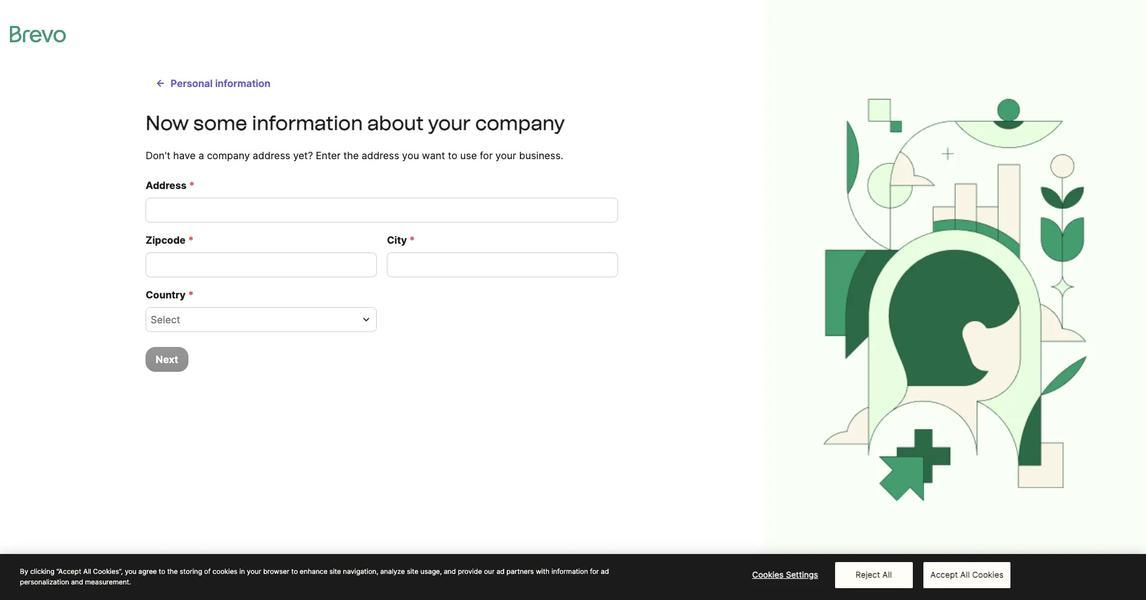 Task type: locate. For each thing, give the bounding box(es) containing it.
yet?
[[293, 149, 313, 162]]

cookies left settings at the right of the page
[[752, 570, 784, 580]]

the left storing
[[167, 567, 178, 576]]

don't have a company address yet? enter the address you want to use for your business.
[[146, 149, 563, 162]]

and
[[444, 567, 456, 576], [71, 577, 83, 586]]

for
[[480, 149, 493, 162], [590, 567, 599, 576]]

0 horizontal spatial address
[[253, 149, 290, 162]]

1 vertical spatial the
[[167, 567, 178, 576]]

navigation,
[[343, 567, 378, 576]]

1 cookies from the left
[[752, 570, 784, 580]]

2 horizontal spatial to
[[448, 149, 457, 162]]

1 horizontal spatial and
[[444, 567, 456, 576]]

for inside by clicking "accept all cookies", you agree to the storing of cookies in your browser to enhance site navigation, analyze site usage, and provide our ad partners with information for ad personalization and measurement.
[[590, 567, 599, 576]]

* right address
[[189, 179, 195, 192]]

0 vertical spatial information
[[215, 77, 271, 90]]

your right in
[[247, 567, 261, 576]]

1 vertical spatial for
[[590, 567, 599, 576]]

all inside button
[[883, 570, 892, 580]]

0 horizontal spatial company
[[207, 149, 250, 162]]

enter
[[316, 149, 341, 162]]

clicking
[[30, 567, 54, 576]]

0 horizontal spatial the
[[167, 567, 178, 576]]

2 vertical spatial information
[[552, 567, 588, 576]]

information
[[215, 77, 271, 90], [252, 111, 363, 135], [552, 567, 588, 576]]

1 horizontal spatial ad
[[601, 567, 609, 576]]

0 horizontal spatial site
[[329, 567, 341, 576]]

city
[[387, 234, 407, 246]]

0 horizontal spatial you
[[125, 567, 137, 576]]

* right city
[[409, 234, 415, 246]]

ad
[[497, 567, 505, 576], [601, 567, 609, 576]]

want
[[422, 149, 445, 162]]

1 horizontal spatial to
[[291, 567, 298, 576]]

all inside by clicking "accept all cookies", you agree to the storing of cookies in your browser to enhance site navigation, analyze site usage, and provide our ad partners with information for ad personalization and measurement.
[[83, 567, 91, 576]]

and down the "accept at the bottom
[[71, 577, 83, 586]]

agree
[[138, 567, 157, 576]]

0 vertical spatial and
[[444, 567, 456, 576]]

to right 'agree' on the bottom left
[[159, 567, 165, 576]]

your left the business.
[[496, 149, 516, 162]]

to left use
[[448, 149, 457, 162]]

0 horizontal spatial for
[[480, 149, 493, 162]]

1 horizontal spatial address
[[362, 149, 399, 162]]

information right the with
[[552, 567, 588, 576]]

1 site from the left
[[329, 567, 341, 576]]

accept all cookies button
[[924, 562, 1011, 588]]

address
[[253, 149, 290, 162], [362, 149, 399, 162]]

for right use
[[480, 149, 493, 162]]

company
[[475, 111, 565, 135], [207, 149, 250, 162]]

cookies right accept
[[972, 570, 1004, 580]]

* for city *
[[409, 234, 415, 246]]

cookies",
[[93, 567, 123, 576]]

with
[[536, 567, 550, 576]]

you left want
[[402, 149, 419, 162]]

all for reject all
[[883, 570, 892, 580]]

1 address from the left
[[253, 149, 290, 162]]

information up some
[[215, 77, 271, 90]]

don't
[[146, 149, 170, 162]]

your
[[428, 111, 471, 135], [496, 149, 516, 162], [247, 567, 261, 576]]

for right the with
[[590, 567, 599, 576]]

None text field
[[146, 198, 618, 223], [387, 253, 618, 277], [146, 198, 618, 223], [387, 253, 618, 277]]

all right accept
[[961, 570, 970, 580]]

0 horizontal spatial cookies
[[752, 570, 784, 580]]

1 horizontal spatial company
[[475, 111, 565, 135]]

now
[[146, 111, 189, 135]]

to right browser
[[291, 567, 298, 576]]

*
[[189, 179, 195, 192], [188, 234, 194, 246], [409, 234, 415, 246], [188, 289, 194, 301]]

cookies
[[752, 570, 784, 580], [972, 570, 1004, 580]]

0 horizontal spatial ad
[[497, 567, 505, 576]]

* for zipcode *
[[188, 234, 194, 246]]

2 vertical spatial your
[[247, 567, 261, 576]]

you left 'agree' on the bottom left
[[125, 567, 137, 576]]

city *
[[387, 234, 415, 246]]

1 horizontal spatial you
[[402, 149, 419, 162]]

cookies inside "button"
[[752, 570, 784, 580]]

to
[[448, 149, 457, 162], [159, 567, 165, 576], [291, 567, 298, 576]]

1 vertical spatial you
[[125, 567, 137, 576]]

1 horizontal spatial cookies
[[972, 570, 1004, 580]]

1 ad from the left
[[497, 567, 505, 576]]

0 horizontal spatial your
[[247, 567, 261, 576]]

your up want
[[428, 111, 471, 135]]

* right zipcode
[[188, 234, 194, 246]]

reject all button
[[835, 562, 913, 588]]

the
[[343, 149, 359, 162], [167, 567, 178, 576]]

information up yet?
[[252, 111, 363, 135]]

1 horizontal spatial the
[[343, 149, 359, 162]]

and right usage,
[[444, 567, 456, 576]]

company up the business.
[[475, 111, 565, 135]]

0 horizontal spatial all
[[83, 567, 91, 576]]

0 horizontal spatial to
[[159, 567, 165, 576]]

the right enter
[[343, 149, 359, 162]]

company right a
[[207, 149, 250, 162]]

next
[[156, 353, 178, 366]]

cookies
[[213, 567, 237, 576]]

2 cookies from the left
[[972, 570, 1004, 580]]

2 horizontal spatial all
[[961, 570, 970, 580]]

accept all cookies
[[931, 570, 1004, 580]]

1 horizontal spatial all
[[883, 570, 892, 580]]

analyze
[[380, 567, 405, 576]]

None field
[[151, 312, 357, 327]]

information inside by clicking "accept all cookies", you agree to the storing of cookies in your browser to enhance site navigation, analyze site usage, and provide our ad partners with information for ad personalization and measurement.
[[552, 567, 588, 576]]

in
[[239, 567, 245, 576]]

None text field
[[146, 253, 377, 277]]

country
[[146, 289, 186, 301]]

cookies settings
[[752, 570, 818, 580]]

all right reject
[[883, 570, 892, 580]]

site left usage,
[[407, 567, 419, 576]]

2 address from the left
[[362, 149, 399, 162]]

personalization
[[20, 577, 69, 586]]

"accept
[[56, 567, 81, 576]]

address left yet?
[[253, 149, 290, 162]]

all
[[83, 567, 91, 576], [883, 570, 892, 580], [961, 570, 970, 580]]

0 horizontal spatial and
[[71, 577, 83, 586]]

1 horizontal spatial site
[[407, 567, 419, 576]]

reject
[[856, 570, 880, 580]]

2 site from the left
[[407, 567, 419, 576]]

all right the "accept at the bottom
[[83, 567, 91, 576]]

address
[[146, 179, 187, 192]]

0 vertical spatial the
[[343, 149, 359, 162]]

* right country
[[188, 289, 194, 301]]

a
[[199, 149, 204, 162]]

1 vertical spatial your
[[496, 149, 516, 162]]

site
[[329, 567, 341, 576], [407, 567, 419, 576]]

address down about
[[362, 149, 399, 162]]

site right enhance
[[329, 567, 341, 576]]

all inside button
[[961, 570, 970, 580]]

you
[[402, 149, 419, 162], [125, 567, 137, 576]]

1 horizontal spatial for
[[590, 567, 599, 576]]

1 horizontal spatial your
[[428, 111, 471, 135]]



Task type: vqa. For each thing, say whether or not it's contained in the screenshot.
How many contacts do you have? *
no



Task type: describe. For each thing, give the bounding box(es) containing it.
enhance
[[300, 567, 328, 576]]

country *
[[146, 289, 194, 301]]

0 vertical spatial you
[[402, 149, 419, 162]]

partners
[[507, 567, 534, 576]]

1 vertical spatial company
[[207, 149, 250, 162]]

0 vertical spatial company
[[475, 111, 565, 135]]

0 vertical spatial your
[[428, 111, 471, 135]]

business.
[[519, 149, 563, 162]]

by clicking "accept all cookies", you agree to the storing of cookies in your browser to enhance site navigation, analyze site usage, and provide our ad partners with information for ad personalization and measurement.
[[20, 567, 609, 586]]

2 ad from the left
[[601, 567, 609, 576]]

zipcode
[[146, 234, 186, 246]]

select button
[[146, 307, 377, 332]]

cookies settings button
[[747, 563, 824, 588]]

* for country *
[[188, 289, 194, 301]]

browser
[[263, 567, 289, 576]]

about
[[367, 111, 424, 135]]

provide
[[458, 567, 482, 576]]

personal information button
[[146, 71, 280, 96]]

settings
[[786, 570, 818, 580]]

now some information about your company
[[146, 111, 565, 135]]

cookies inside button
[[972, 570, 1004, 580]]

0 vertical spatial for
[[480, 149, 493, 162]]

the inside by clicking "accept all cookies", you agree to the storing of cookies in your browser to enhance site navigation, analyze site usage, and provide our ad partners with information for ad personalization and measurement.
[[167, 567, 178, 576]]

reject all
[[856, 570, 892, 580]]

our
[[484, 567, 495, 576]]

1 vertical spatial and
[[71, 577, 83, 586]]

next button
[[146, 347, 188, 372]]

information inside button
[[215, 77, 271, 90]]

none field inside select popup button
[[151, 312, 357, 327]]

use
[[460, 149, 477, 162]]

you inside by clicking "accept all cookies", you agree to the storing of cookies in your browser to enhance site navigation, analyze site usage, and provide our ad partners with information for ad personalization and measurement.
[[125, 567, 137, 576]]

storing
[[180, 567, 202, 576]]

1 vertical spatial information
[[252, 111, 363, 135]]

2 horizontal spatial your
[[496, 149, 516, 162]]

all for accept all cookies
[[961, 570, 970, 580]]

zipcode *
[[146, 234, 194, 246]]

address *
[[146, 179, 195, 192]]

by
[[20, 567, 28, 576]]

personal
[[171, 77, 213, 90]]

accept
[[931, 570, 958, 580]]

your inside by clicking "accept all cookies", you agree to the storing of cookies in your browser to enhance site navigation, analyze site usage, and provide our ad partners with information for ad personalization and measurement.
[[247, 567, 261, 576]]

personal information
[[171, 77, 271, 90]]

usage,
[[420, 567, 442, 576]]

select
[[151, 313, 180, 326]]

have
[[173, 149, 196, 162]]

some
[[193, 111, 247, 135]]

of
[[204, 567, 211, 576]]

* for address *
[[189, 179, 195, 192]]

measurement.
[[85, 577, 131, 586]]



